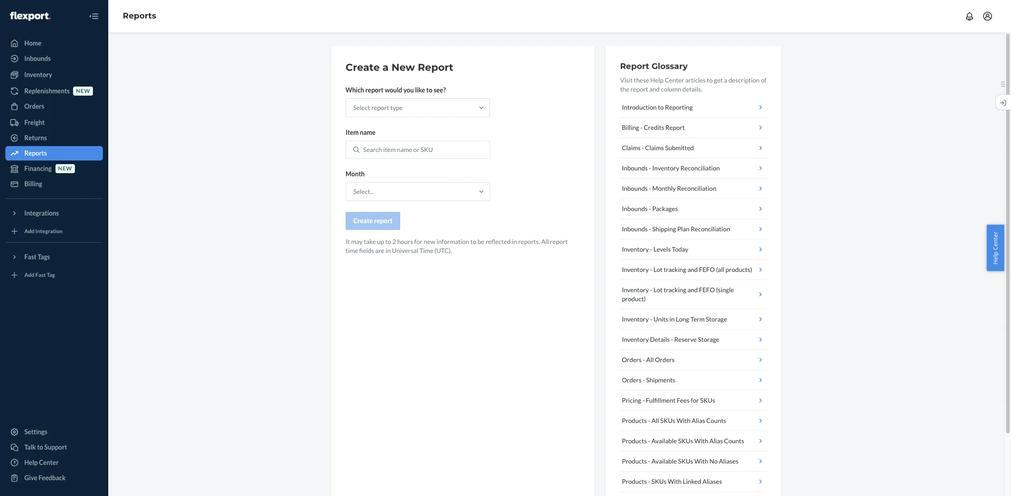 Task type: locate. For each thing, give the bounding box(es) containing it.
report right reports.
[[551, 238, 568, 246]]

all up orders - shipments
[[647, 356, 654, 364]]

to inside button
[[659, 103, 664, 111]]

2 horizontal spatial report
[[666, 124, 685, 131]]

are
[[376, 247, 385, 255]]

create report
[[354, 217, 393, 225]]

billing down the introduction
[[622, 124, 640, 131]]

4 products from the top
[[622, 478, 647, 486]]

1 available from the top
[[652, 438, 677, 445]]

1 vertical spatial tracking
[[664, 286, 687, 294]]

open account menu image
[[983, 11, 994, 22]]

1 horizontal spatial a
[[725, 76, 728, 84]]

0 vertical spatial lot
[[654, 266, 663, 274]]

name left or
[[397, 146, 413, 154]]

skus up products - available skus with no aliases
[[679, 438, 694, 445]]

- down inventory - levels today
[[651, 266, 653, 274]]

reconciliation down claims - claims submitted button
[[681, 164, 720, 172]]

1 horizontal spatial reports
[[123, 11, 156, 21]]

- for products - skus with linked aliases
[[649, 478, 651, 486]]

- up inventory - units in long term storage
[[651, 286, 653, 294]]

- down fulfillment at the bottom right of the page
[[649, 417, 651, 425]]

- down claims - claims submitted
[[649, 164, 652, 172]]

- for products - available skus with alias counts
[[649, 438, 651, 445]]

0 vertical spatial aliases
[[720, 458, 739, 466]]

fefo left (single
[[700, 286, 715, 294]]

- up the products - skus with linked aliases on the right bottom of page
[[649, 458, 651, 466]]

1 vertical spatial counts
[[725, 438, 745, 445]]

0 horizontal spatial new
[[58, 165, 72, 172]]

returns
[[24, 134, 47, 142]]

linked
[[683, 478, 702, 486]]

1 vertical spatial add
[[24, 272, 34, 279]]

claims - claims submitted button
[[621, 138, 768, 158]]

orders link
[[5, 99, 103, 114]]

with for products - available skus with no aliases
[[695, 458, 709, 466]]

freight link
[[5, 116, 103, 130]]

alias down pricing - fulfillment fees for skus button
[[692, 417, 706, 425]]

- for inventory - levels today
[[651, 246, 653, 253]]

articles
[[686, 76, 706, 84]]

monthly
[[653, 185, 676, 192]]

0 vertical spatial create
[[346, 61, 380, 74]]

for right fees
[[691, 397, 700, 405]]

add down fast tags on the left of page
[[24, 272, 34, 279]]

fast left tag
[[35, 272, 46, 279]]

- down products - available skus with no aliases
[[649, 478, 651, 486]]

add left integration
[[24, 228, 34, 235]]

products)
[[726, 266, 753, 274]]

1 horizontal spatial claims
[[646, 144, 664, 152]]

- inside inventory - lot tracking and fefo (single product)
[[651, 286, 653, 294]]

to left get
[[708, 76, 713, 84]]

time
[[346, 247, 358, 255]]

to left reporting
[[659, 103, 664, 111]]

1 horizontal spatial help
[[651, 76, 664, 84]]

lot
[[654, 266, 663, 274], [654, 286, 663, 294]]

inbounds - inventory reconciliation button
[[621, 158, 768, 179]]

1 vertical spatial new
[[58, 165, 72, 172]]

0 horizontal spatial in
[[386, 247, 391, 255]]

skus for products - available skus with alias counts
[[679, 438, 694, 445]]

0 vertical spatial reconciliation
[[681, 164, 720, 172]]

shipments
[[647, 377, 676, 384]]

inbounds inside button
[[622, 185, 648, 192]]

report left type
[[372, 104, 389, 112]]

1 vertical spatial alias
[[710, 438, 724, 445]]

0 vertical spatial fefo
[[700, 266, 715, 274]]

1 vertical spatial aliases
[[703, 478, 723, 486]]

report inside create report button
[[374, 217, 393, 225]]

- right pricing
[[643, 397, 645, 405]]

1 vertical spatial a
[[725, 76, 728, 84]]

open notifications image
[[965, 11, 976, 22]]

billing down financing at the left of page
[[24, 180, 42, 188]]

1 claims from the left
[[622, 144, 641, 152]]

report up the see?
[[418, 61, 454, 74]]

aliases inside 'products - available skus with no aliases' button
[[720, 458, 739, 466]]

tracking for (single
[[664, 286, 687, 294]]

1 horizontal spatial help center
[[992, 232, 1000, 265]]

0 horizontal spatial name
[[360, 129, 376, 136]]

to right talk
[[37, 444, 43, 452]]

report inside it may take up to 2 hours for new information to be reflected in reports. all report time fields are in universal time (utc).
[[551, 238, 568, 246]]

lot for inventory - lot tracking and fefo (single product)
[[654, 286, 663, 294]]

a left new
[[383, 61, 389, 74]]

- for products - available skus with no aliases
[[649, 458, 651, 466]]

billing
[[622, 124, 640, 131], [24, 180, 42, 188]]

0 horizontal spatial for
[[415, 238, 423, 246]]

reports
[[123, 11, 156, 21], [24, 149, 47, 157]]

reconciliation for inbounds - monthly reconciliation
[[678, 185, 717, 192]]

inventory - lot tracking and fefo (all products)
[[622, 266, 753, 274]]

new up time
[[424, 238, 436, 246]]

orders for orders
[[24, 103, 44, 110]]

alias inside products - all skus with alias counts button
[[692, 417, 706, 425]]

counts for products - all skus with alias counts
[[707, 417, 727, 425]]

1 vertical spatial storage
[[699, 336, 720, 344]]

0 vertical spatial all
[[542, 238, 549, 246]]

reconciliation inside button
[[678, 185, 717, 192]]

2 horizontal spatial new
[[424, 238, 436, 246]]

it may take up to 2 hours for new information to be reflected in reports. all report time fields are in universal time (utc).
[[346, 238, 568, 255]]

new up billing link
[[58, 165, 72, 172]]

inventory for inventory - units in long term storage
[[622, 316, 649, 323]]

introduction to reporting button
[[621, 98, 768, 118]]

search item name or sku
[[364, 146, 433, 154]]

tracking inside inventory - lot tracking and fefo (single product)
[[664, 286, 687, 294]]

and inside inventory - lot tracking and fefo (single product)
[[688, 286, 698, 294]]

create for create report
[[354, 217, 373, 225]]

1 horizontal spatial name
[[397, 146, 413, 154]]

1 vertical spatial name
[[397, 146, 413, 154]]

skus for products - all skus with alias counts
[[661, 417, 676, 425]]

0 vertical spatial center
[[665, 76, 685, 84]]

inbounds for inbounds
[[24, 55, 51, 62]]

products
[[622, 417, 647, 425], [622, 438, 647, 445], [622, 458, 647, 466], [622, 478, 647, 486]]

2 claims from the left
[[646, 144, 664, 152]]

add
[[24, 228, 34, 235], [24, 272, 34, 279]]

0 vertical spatial alias
[[692, 417, 706, 425]]

reconciliation down 'inbounds - inventory reconciliation' button
[[678, 185, 717, 192]]

- left packages on the top of the page
[[649, 205, 652, 213]]

inbounds for inbounds - monthly reconciliation
[[622, 185, 648, 192]]

- for orders - all orders
[[643, 356, 646, 364]]

-
[[641, 124, 643, 131], [642, 144, 645, 152], [649, 164, 652, 172], [649, 185, 652, 192], [649, 205, 652, 213], [649, 225, 652, 233], [651, 246, 653, 253], [651, 266, 653, 274], [651, 286, 653, 294], [651, 316, 653, 323], [671, 336, 674, 344], [643, 356, 646, 364], [643, 377, 646, 384], [643, 397, 645, 405], [649, 417, 651, 425], [649, 438, 651, 445], [649, 458, 651, 466], [649, 478, 651, 486]]

1 horizontal spatial billing
[[622, 124, 640, 131]]

inventory left the levels
[[622, 246, 649, 253]]

0 vertical spatial counts
[[707, 417, 727, 425]]

report inside button
[[666, 124, 685, 131]]

tracking down inventory - lot tracking and fefo (all products)
[[664, 286, 687, 294]]

add integration
[[24, 228, 63, 235]]

1 vertical spatial help
[[992, 252, 1000, 265]]

report up up
[[374, 217, 393, 225]]

0 horizontal spatial billing
[[24, 180, 42, 188]]

with for products - all skus with alias counts
[[677, 417, 691, 425]]

tracking inside button
[[664, 266, 687, 274]]

help inside visit these help center articles to get a description of the report and column details.
[[651, 76, 664, 84]]

a right get
[[725, 76, 728, 84]]

fields
[[360, 247, 374, 255]]

0 vertical spatial a
[[383, 61, 389, 74]]

1 vertical spatial help center
[[24, 459, 59, 467]]

in left reports.
[[512, 238, 518, 246]]

2 vertical spatial center
[[39, 459, 59, 467]]

fees
[[677, 397, 690, 405]]

- down products - all skus with alias counts
[[649, 438, 651, 445]]

introduction
[[622, 103, 657, 111]]

packages
[[653, 205, 679, 213]]

submitted
[[666, 144, 694, 152]]

available up the products - skus with linked aliases on the right bottom of page
[[652, 458, 677, 466]]

support
[[44, 444, 67, 452]]

1 lot from the top
[[654, 266, 663, 274]]

talk
[[24, 444, 36, 452]]

1 vertical spatial and
[[688, 266, 698, 274]]

1 vertical spatial for
[[691, 397, 700, 405]]

0 vertical spatial storage
[[706, 316, 728, 323]]

inventory - units in long term storage button
[[621, 310, 768, 330]]

alias for products - all skus with alias counts
[[692, 417, 706, 425]]

reports inside reports "link"
[[24, 149, 47, 157]]

0 vertical spatial fast
[[24, 253, 36, 261]]

0 horizontal spatial claims
[[622, 144, 641, 152]]

0 vertical spatial tracking
[[664, 266, 687, 274]]

report for which report would you like to see?
[[366, 86, 384, 94]]

counts for products - available skus with alias counts
[[725, 438, 745, 445]]

- left monthly
[[649, 185, 652, 192]]

available down products - all skus with alias counts
[[652, 438, 677, 445]]

storage right term
[[706, 316, 728, 323]]

1 vertical spatial create
[[354, 217, 373, 225]]

- left units
[[651, 316, 653, 323]]

to inside button
[[37, 444, 43, 452]]

1 horizontal spatial reports link
[[123, 11, 156, 21]]

new up orders link
[[76, 88, 90, 95]]

create for create a new report
[[346, 61, 380, 74]]

0 horizontal spatial report
[[418, 61, 454, 74]]

visit these help center articles to get a description of the report and column details.
[[621, 76, 767, 93]]

levels
[[654, 246, 671, 253]]

in inside button
[[670, 316, 675, 323]]

1 horizontal spatial center
[[665, 76, 685, 84]]

3 products from the top
[[622, 458, 647, 466]]

skus
[[701, 397, 716, 405], [661, 417, 676, 425], [679, 438, 694, 445], [679, 458, 694, 466], [652, 478, 667, 486]]

create up the may
[[354, 217, 373, 225]]

and for inventory - lot tracking and fefo (all products)
[[688, 266, 698, 274]]

all down fulfillment at the bottom right of the page
[[652, 417, 660, 425]]

reconciliation down the inbounds - packages button
[[691, 225, 731, 233]]

fast tags button
[[5, 250, 103, 265]]

0 vertical spatial reports
[[123, 11, 156, 21]]

report up the 'select report type'
[[366, 86, 384, 94]]

available for products - available skus with alias counts
[[652, 438, 677, 445]]

1 vertical spatial center
[[992, 232, 1000, 250]]

- left the shipping
[[649, 225, 652, 233]]

billing inside button
[[622, 124, 640, 131]]

2 vertical spatial new
[[424, 238, 436, 246]]

with down products - all skus with alias counts button at the right bottom
[[695, 438, 709, 445]]

- up orders - shipments
[[643, 356, 646, 364]]

claims
[[622, 144, 641, 152], [646, 144, 664, 152]]

in left long
[[670, 316, 675, 323]]

0 vertical spatial and
[[650, 85, 660, 93]]

2 vertical spatial help
[[24, 459, 38, 467]]

2 vertical spatial in
[[670, 316, 675, 323]]

center
[[665, 76, 685, 84], [992, 232, 1000, 250], [39, 459, 59, 467]]

create
[[346, 61, 380, 74], [354, 217, 373, 225]]

2 vertical spatial and
[[688, 286, 698, 294]]

inventory up 'orders - all orders'
[[622, 336, 649, 344]]

1 vertical spatial available
[[652, 458, 677, 466]]

lot down inventory - levels today
[[654, 266, 663, 274]]

1 add from the top
[[24, 228, 34, 235]]

(utc).
[[435, 247, 452, 255]]

inbounds down home
[[24, 55, 51, 62]]

2 horizontal spatial center
[[992, 232, 1000, 250]]

2 lot from the top
[[654, 286, 663, 294]]

inventory for inventory - levels today
[[622, 246, 649, 253]]

inbounds - shipping plan reconciliation button
[[621, 219, 768, 240]]

inventory inside inventory - lot tracking and fefo (single product)
[[622, 286, 649, 294]]

today
[[672, 246, 689, 253]]

1 tracking from the top
[[664, 266, 687, 274]]

products - all skus with alias counts button
[[621, 411, 768, 432]]

orders inside orders - shipments button
[[622, 377, 642, 384]]

inventory up product)
[[622, 286, 649, 294]]

alias for products - available skus with alias counts
[[710, 438, 724, 445]]

- right "details"
[[671, 336, 674, 344]]

storage inside "button"
[[699, 336, 720, 344]]

get
[[715, 76, 724, 84]]

orders - all orders
[[622, 356, 675, 364]]

inventory - lot tracking and fefo (single product) button
[[621, 280, 768, 310]]

2 available from the top
[[652, 458, 677, 466]]

products for products - skus with linked aliases
[[622, 478, 647, 486]]

0 horizontal spatial reports link
[[5, 146, 103, 161]]

1 vertical spatial reports link
[[5, 146, 103, 161]]

0 vertical spatial available
[[652, 438, 677, 445]]

fefo
[[700, 266, 715, 274], [700, 286, 715, 294]]

all
[[542, 238, 549, 246], [647, 356, 654, 364], [652, 417, 660, 425]]

time
[[420, 247, 434, 255]]

report
[[418, 61, 454, 74], [621, 61, 650, 71], [666, 124, 685, 131]]

inbounds - monthly reconciliation button
[[621, 179, 768, 199]]

- for orders - shipments
[[643, 377, 646, 384]]

- for products - all skus with alias counts
[[649, 417, 651, 425]]

with
[[677, 417, 691, 425], [695, 438, 709, 445], [695, 458, 709, 466], [668, 478, 682, 486]]

fefo inside button
[[700, 266, 715, 274]]

and down inventory - lot tracking and fefo (all products) button in the right bottom of the page
[[688, 286, 698, 294]]

fefo inside inventory - lot tracking and fefo (single product)
[[700, 286, 715, 294]]

0 vertical spatial reports link
[[123, 11, 156, 21]]

introduction to reporting
[[622, 103, 693, 111]]

select
[[354, 104, 370, 112]]

1 horizontal spatial for
[[691, 397, 700, 405]]

tags
[[38, 253, 50, 261]]

to right like
[[427, 86, 433, 94]]

inbounds down claims - claims submitted
[[622, 164, 648, 172]]

1 fefo from the top
[[700, 266, 715, 274]]

for up time
[[415, 238, 423, 246]]

inventory inside "button"
[[622, 336, 649, 344]]

products for products - available skus with no aliases
[[622, 458, 647, 466]]

1 horizontal spatial new
[[76, 88, 90, 95]]

claims down billing - credits report
[[622, 144, 641, 152]]

all for products
[[652, 417, 660, 425]]

inbounds inside 'link'
[[24, 55, 51, 62]]

0 vertical spatial new
[[76, 88, 90, 95]]

1 horizontal spatial alias
[[710, 438, 724, 445]]

orders inside orders link
[[24, 103, 44, 110]]

lot up units
[[654, 286, 663, 294]]

aliases right no
[[720, 458, 739, 466]]

alias inside products - available skus with alias counts button
[[710, 438, 724, 445]]

reconciliation
[[681, 164, 720, 172], [678, 185, 717, 192], [691, 225, 731, 233]]

claims down credits
[[646, 144, 664, 152]]

- inside "button"
[[671, 336, 674, 344]]

skus down pricing - fulfillment fees for skus at the right of the page
[[661, 417, 676, 425]]

for inside it may take up to 2 hours for new information to be reflected in reports. all report time fields are in universal time (utc).
[[415, 238, 423, 246]]

integrations
[[24, 210, 59, 217]]

inventory for inventory - lot tracking and fefo (single product)
[[622, 286, 649, 294]]

report for create report
[[374, 217, 393, 225]]

fefo left (all
[[700, 266, 715, 274]]

2 tracking from the top
[[664, 286, 687, 294]]

- for inbounds - packages
[[649, 205, 652, 213]]

and inside button
[[688, 266, 698, 274]]

orders up pricing
[[622, 377, 642, 384]]

1 horizontal spatial in
[[512, 238, 518, 246]]

2 add from the top
[[24, 272, 34, 279]]

0 horizontal spatial a
[[383, 61, 389, 74]]

- left credits
[[641, 124, 643, 131]]

fast left tags
[[24, 253, 36, 261]]

inbounds down inbounds - packages
[[622, 225, 648, 233]]

and
[[650, 85, 660, 93], [688, 266, 698, 274], [688, 286, 698, 294]]

1 vertical spatial reports
[[24, 149, 47, 157]]

add fast tag
[[24, 272, 55, 279]]

new
[[76, 88, 90, 95], [58, 165, 72, 172], [424, 238, 436, 246]]

- for inbounds - shipping plan reconciliation
[[649, 225, 652, 233]]

visit
[[621, 76, 633, 84]]

new
[[392, 61, 415, 74]]

1 products from the top
[[622, 417, 647, 425]]

inventory down product)
[[622, 316, 649, 323]]

0 vertical spatial add
[[24, 228, 34, 235]]

with down fees
[[677, 417, 691, 425]]

help center inside button
[[992, 232, 1000, 265]]

inventory down inventory - levels today
[[622, 266, 649, 274]]

details.
[[683, 85, 703, 93]]

0 vertical spatial for
[[415, 238, 423, 246]]

orders up freight
[[24, 103, 44, 110]]

0 vertical spatial help
[[651, 76, 664, 84]]

tag
[[47, 272, 55, 279]]

report down reporting
[[666, 124, 685, 131]]

lot inside inventory - lot tracking and fefo (single product)
[[654, 286, 663, 294]]

and down inventory - levels today button in the right of the page
[[688, 266, 698, 274]]

lot inside button
[[654, 266, 663, 274]]

skus down products - available skus with alias counts
[[679, 458, 694, 466]]

0 horizontal spatial reports
[[24, 149, 47, 157]]

aliases right linked
[[703, 478, 723, 486]]

report
[[631, 85, 649, 93], [366, 86, 384, 94], [372, 104, 389, 112], [374, 217, 393, 225], [551, 238, 568, 246]]

report down 'these'
[[631, 85, 649, 93]]

tracking for (all
[[664, 266, 687, 274]]

0 horizontal spatial center
[[39, 459, 59, 467]]

0 horizontal spatial alias
[[692, 417, 706, 425]]

skus down orders - shipments button
[[701, 397, 716, 405]]

orders up orders - shipments
[[622, 356, 642, 364]]

may
[[351, 238, 363, 246]]

details
[[651, 336, 670, 344]]

2 vertical spatial all
[[652, 417, 660, 425]]

orders
[[24, 103, 44, 110], [622, 356, 642, 364], [656, 356, 675, 364], [622, 377, 642, 384]]

see?
[[434, 86, 446, 94]]

alias
[[692, 417, 706, 425], [710, 438, 724, 445]]

select...
[[354, 188, 375, 196]]

with left no
[[695, 458, 709, 466]]

inventory up monthly
[[653, 164, 680, 172]]

create a new report
[[346, 61, 454, 74]]

storage right reserve
[[699, 336, 720, 344]]

integration
[[35, 228, 63, 235]]

create up which
[[346, 61, 380, 74]]

report up 'these'
[[621, 61, 650, 71]]

2 products from the top
[[622, 438, 647, 445]]

1 vertical spatial lot
[[654, 286, 663, 294]]

inbounds up inbounds - packages
[[622, 185, 648, 192]]

1 vertical spatial billing
[[24, 180, 42, 188]]

inbounds left packages on the top of the page
[[622, 205, 648, 213]]

information
[[437, 238, 470, 246]]

in right are
[[386, 247, 391, 255]]

and left column
[[650, 85, 660, 93]]

- down billing - credits report
[[642, 144, 645, 152]]

tracking down today
[[664, 266, 687, 274]]

2 horizontal spatial in
[[670, 316, 675, 323]]

reflected
[[486, 238, 511, 246]]

inventory up replenishments
[[24, 71, 52, 79]]

1 vertical spatial all
[[647, 356, 654, 364]]

inbounds for inbounds - shipping plan reconciliation
[[622, 225, 648, 233]]

2 horizontal spatial help
[[992, 252, 1000, 265]]

0 vertical spatial billing
[[622, 124, 640, 131]]

all right reports.
[[542, 238, 549, 246]]

1 vertical spatial reconciliation
[[678, 185, 717, 192]]

name right item
[[360, 129, 376, 136]]

for
[[415, 238, 423, 246], [691, 397, 700, 405]]

1 vertical spatial fefo
[[700, 286, 715, 294]]

reports link
[[123, 11, 156, 21], [5, 146, 103, 161]]

create inside button
[[354, 217, 373, 225]]

talk to support button
[[5, 441, 103, 455]]

- left the levels
[[651, 246, 653, 253]]

0 vertical spatial help center
[[992, 232, 1000, 265]]

2 fefo from the top
[[700, 286, 715, 294]]



Task type: describe. For each thing, give the bounding box(es) containing it.
talk to support
[[24, 444, 67, 452]]

hours
[[398, 238, 413, 246]]

glossary
[[652, 61, 688, 71]]

report for billing - credits report
[[666, 124, 685, 131]]

- for inbounds - inventory reconciliation
[[649, 164, 652, 172]]

it
[[346, 238, 350, 246]]

lot for inventory - lot tracking and fefo (all products)
[[654, 266, 663, 274]]

freight
[[24, 119, 45, 126]]

- for inventory - lot tracking and fefo (all products)
[[651, 266, 653, 274]]

1 vertical spatial fast
[[35, 272, 46, 279]]

orders - shipments button
[[621, 371, 768, 391]]

add fast tag link
[[5, 268, 103, 283]]

reserve
[[675, 336, 697, 344]]

create report button
[[346, 212, 401, 230]]

products - available skus with alias counts button
[[621, 432, 768, 452]]

skus for products - available skus with no aliases
[[679, 458, 694, 466]]

(all
[[717, 266, 725, 274]]

shipping
[[653, 225, 677, 233]]

new for replenishments
[[76, 88, 90, 95]]

be
[[478, 238, 485, 246]]

- for billing - credits report
[[641, 124, 643, 131]]

no
[[710, 458, 718, 466]]

reports.
[[519, 238, 541, 246]]

billing for billing - credits report
[[622, 124, 640, 131]]

- for claims - claims submitted
[[642, 144, 645, 152]]

products - skus with linked aliases button
[[621, 472, 768, 493]]

add integration link
[[5, 224, 103, 239]]

orders - shipments
[[622, 377, 676, 384]]

close navigation image
[[89, 11, 99, 22]]

to left be
[[471, 238, 477, 246]]

like
[[415, 86, 426, 94]]

storage inside button
[[706, 316, 728, 323]]

fefo for (single
[[700, 286, 715, 294]]

2 vertical spatial reconciliation
[[691, 225, 731, 233]]

settings link
[[5, 425, 103, 440]]

inbounds for inbounds - packages
[[622, 205, 648, 213]]

integrations button
[[5, 206, 103, 221]]

skus down products - available skus with no aliases
[[652, 478, 667, 486]]

inbounds for inbounds - inventory reconciliation
[[622, 164, 648, 172]]

(single
[[717, 286, 735, 294]]

flexport logo image
[[10, 12, 50, 21]]

inventory - levels today button
[[621, 240, 768, 260]]

add for add fast tag
[[24, 272, 34, 279]]

feedback
[[39, 475, 66, 482]]

inbounds - shipping plan reconciliation
[[622, 225, 731, 233]]

plan
[[678, 225, 690, 233]]

products - all skus with alias counts
[[622, 417, 727, 425]]

- for inventory - units in long term storage
[[651, 316, 653, 323]]

would
[[385, 86, 403, 94]]

to inside visit these help center articles to get a description of the report and column details.
[[708, 76, 713, 84]]

report glossary
[[621, 61, 688, 71]]

all for orders
[[647, 356, 654, 364]]

long
[[676, 316, 690, 323]]

of
[[762, 76, 767, 84]]

orders for orders - shipments
[[622, 377, 642, 384]]

available for products - available skus with no aliases
[[652, 458, 677, 466]]

or
[[414, 146, 420, 154]]

help inside button
[[992, 252, 1000, 265]]

reporting
[[666, 103, 693, 111]]

inventory - lot tracking and fefo (all products) button
[[621, 260, 768, 280]]

and for inventory - lot tracking and fefo (single product)
[[688, 286, 698, 294]]

search image
[[354, 147, 360, 153]]

1 vertical spatial in
[[386, 247, 391, 255]]

all inside it may take up to 2 hours for new information to be reflected in reports. all report time fields are in universal time (utc).
[[542, 238, 549, 246]]

product)
[[622, 295, 646, 303]]

add for add integration
[[24, 228, 34, 235]]

which
[[346, 86, 364, 94]]

description
[[729, 76, 760, 84]]

inventory for inventory
[[24, 71, 52, 79]]

claims - claims submitted
[[622, 144, 694, 152]]

sku
[[421, 146, 433, 154]]

with left linked
[[668, 478, 682, 486]]

0 horizontal spatial help center
[[24, 459, 59, 467]]

give
[[24, 475, 37, 482]]

center inside visit these help center articles to get a description of the report and column details.
[[665, 76, 685, 84]]

- for inventory - lot tracking and fefo (single product)
[[651, 286, 653, 294]]

fast inside dropdown button
[[24, 253, 36, 261]]

aliases inside products - skus with linked aliases button
[[703, 478, 723, 486]]

a inside visit these help center articles to get a description of the report and column details.
[[725, 76, 728, 84]]

0 vertical spatial in
[[512, 238, 518, 246]]

month
[[346, 170, 365, 178]]

reconciliation for inbounds - inventory reconciliation
[[681, 164, 720, 172]]

orders for orders - all orders
[[622, 356, 642, 364]]

1 horizontal spatial report
[[621, 61, 650, 71]]

inbounds - monthly reconciliation
[[622, 185, 717, 192]]

products for products - all skus with alias counts
[[622, 417, 647, 425]]

fast tags
[[24, 253, 50, 261]]

- for inbounds - monthly reconciliation
[[649, 185, 652, 192]]

give feedback
[[24, 475, 66, 482]]

0 horizontal spatial help
[[24, 459, 38, 467]]

inventory link
[[5, 68, 103, 82]]

products - available skus with no aliases button
[[621, 452, 768, 472]]

inventory for inventory - lot tracking and fefo (all products)
[[622, 266, 649, 274]]

billing for billing
[[24, 180, 42, 188]]

fulfillment
[[646, 397, 676, 405]]

orders up shipments
[[656, 356, 675, 364]]

take
[[364, 238, 376, 246]]

help center link
[[5, 456, 103, 471]]

and inside visit these help center articles to get a description of the report and column details.
[[650, 85, 660, 93]]

inventory details - reserve storage button
[[621, 330, 768, 350]]

financing
[[24, 165, 52, 172]]

inventory for inventory details - reserve storage
[[622, 336, 649, 344]]

help center button
[[988, 225, 1005, 272]]

- for pricing - fulfillment fees for skus
[[643, 397, 645, 405]]

billing - credits report
[[622, 124, 685, 131]]

new for financing
[[58, 165, 72, 172]]

products for products - available skus with alias counts
[[622, 438, 647, 445]]

fefo for (all
[[700, 266, 715, 274]]

center inside button
[[992, 232, 1000, 250]]

inbounds - inventory reconciliation
[[622, 164, 720, 172]]

select report type
[[354, 104, 403, 112]]

settings
[[24, 429, 47, 436]]

report for create a new report
[[418, 61, 454, 74]]

term
[[691, 316, 705, 323]]

with for products - available skus with alias counts
[[695, 438, 709, 445]]

which report would you like to see?
[[346, 86, 446, 94]]

new inside it may take up to 2 hours for new information to be reflected in reports. all report time fields are in universal time (utc).
[[424, 238, 436, 246]]

item
[[384, 146, 396, 154]]

report inside visit these help center articles to get a description of the report and column details.
[[631, 85, 649, 93]]

replenishments
[[24, 87, 70, 95]]

for inside button
[[691, 397, 700, 405]]

report for select report type
[[372, 104, 389, 112]]

returns link
[[5, 131, 103, 145]]

to left 2
[[386, 238, 391, 246]]

inbounds - packages button
[[621, 199, 768, 219]]

credits
[[644, 124, 665, 131]]

you
[[404, 86, 414, 94]]

0 vertical spatial name
[[360, 129, 376, 136]]

pricing - fulfillment fees for skus
[[622, 397, 716, 405]]

these
[[634, 76, 650, 84]]



Task type: vqa. For each thing, say whether or not it's contained in the screenshot.
API inside tab
no



